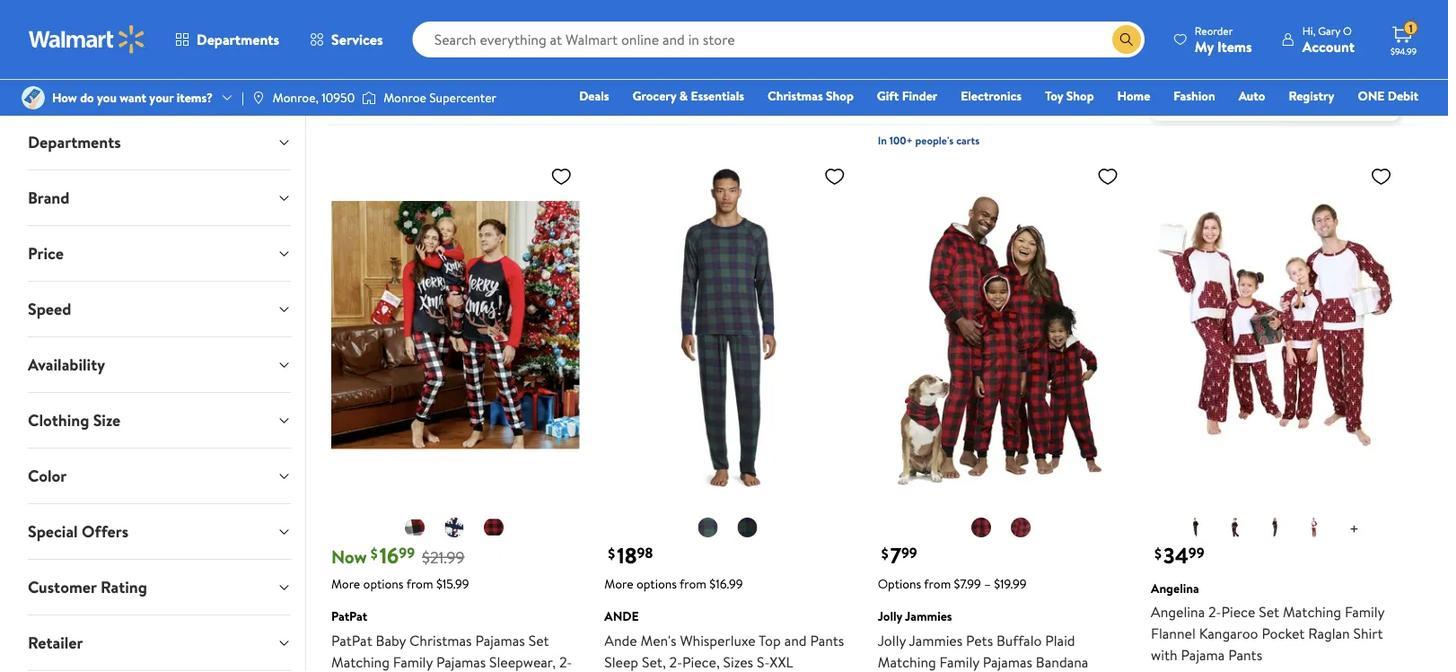 Task type: describe. For each thing, give the bounding box(es) containing it.
shop for christmas shop
[[826, 87, 854, 105]]

departments inside popup button
[[197, 30, 279, 49]]

toy shop link
[[1037, 86, 1102, 106]]

2 jolly from the top
[[878, 631, 906, 651]]

0 vertical spatial arrives
[[376, 54, 407, 70]]

xxl
[[770, 652, 793, 672]]

one debit walmart+
[[1358, 87, 1419, 130]]

options
[[878, 576, 922, 593]]

retailer
[[27, 632, 83, 655]]

$ 18 98
[[608, 541, 653, 571]]

1 vertical spatial jammies
[[909, 631, 963, 651]]

0 vertical spatial days
[[430, 54, 450, 70]]

search icon image
[[1120, 32, 1134, 47]]

one debit link
[[1350, 86, 1427, 106]]

rating
[[100, 576, 147, 599]]

items?
[[177, 89, 213, 106]]

services button
[[295, 18, 398, 61]]

my
[[1195, 36, 1214, 56]]

2 horizontal spatial shipping,
[[878, 77, 920, 92]]

walmart+ link
[[1357, 111, 1427, 131]]

departments tab
[[13, 115, 305, 170]]

brand button
[[13, 171, 305, 225]]

brand tab
[[13, 171, 305, 225]]

deals
[[579, 87, 609, 105]]

speed
[[27, 298, 71, 321]]

patpat patpat baby christmas pajamas set matching family pajamas sleepwear, 2
[[331, 608, 572, 672]]

price tab
[[13, 226, 305, 281]]

0 vertical spatial in
[[410, 54, 419, 70]]

2
[[421, 54, 427, 70]]

electronics link
[[953, 86, 1030, 106]]

pajamas inside jolly jammies jolly jammies pets buffalo plaid matching family pajamas bandana
[[983, 652, 1033, 672]]

sleepwear,
[[489, 652, 556, 672]]

24
[[662, 51, 674, 66]]

arrives for middle walmart plus image
[[650, 98, 681, 114]]

plaid image
[[737, 517, 758, 539]]

 image for monroe, 10950
[[251, 91, 266, 105]]

days for rightmost walmart plus image
[[983, 77, 1004, 92]]

save with for rightmost walmart plus image
[[878, 53, 923, 68]]

your
[[149, 89, 174, 106]]

monroe supercenter
[[384, 89, 496, 106]]

100+
[[890, 132, 913, 148]]

options inside the now $ 16 99 $21.99 more options from $15.99
[[363, 576, 404, 593]]

color button
[[13, 449, 305, 504]]

more options from $16.99
[[605, 576, 743, 593]]

Search search field
[[413, 22, 1145, 57]]

men's
[[641, 631, 677, 651]]

gift finder link
[[869, 86, 946, 106]]

shop for toy shop
[[1067, 87, 1094, 105]]

34
[[1164, 541, 1189, 571]]

with inside angelina angelina 2-piece set matching family flannel kangaroo pocket raglan shirt with pajama pants
[[1151, 646, 1178, 666]]

save with for middle walmart plus image
[[605, 75, 649, 90]]

o
[[1343, 23, 1352, 38]]

family inside jolly jammies jolly jammies pets buffalo plaid matching family pajamas bandana
[[940, 652, 980, 672]]

$21.99
[[422, 546, 465, 569]]

whisperluxe
[[680, 631, 756, 651]]

christmas inside "link"
[[768, 87, 823, 105]]

$ for 7
[[882, 544, 889, 564]]

retailer button
[[13, 616, 305, 671]]

patpat baby christmas pajamas set matching family pajamas sleepwear, 2-piece(flame resistant) image
[[331, 158, 579, 493]]

color tab
[[13, 449, 305, 504]]

christmas shop link
[[760, 86, 862, 106]]

2 angelina from the top
[[1151, 603, 1205, 622]]

angelina 2-piece set matching family flannel kangaroo pocket raglan shirt with pajama pants image
[[1151, 158, 1399, 493]]

options from $7.99 – $19.99
[[878, 576, 1027, 593]]

home
[[1118, 87, 1151, 105]]

$ for 18
[[608, 544, 615, 564]]

+ button
[[1335, 515, 1374, 543]]

walmart image
[[29, 25, 145, 54]]

monroe, 10950
[[273, 89, 355, 106]]

$ for 34
[[1155, 544, 1162, 564]]

with left &
[[629, 75, 649, 90]]

auto link
[[1231, 86, 1274, 106]]

add to favorites list, angelina 2-piece set matching family flannel kangaroo pocket raglan shirt with pajama pants image
[[1371, 165, 1392, 187]]

 image for how do you want your items?
[[22, 86, 45, 110]]

2 more from the left
[[605, 576, 634, 593]]

2 red plaid image from the left
[[1010, 517, 1032, 539]]

gift
[[877, 87, 899, 105]]

customer rating button
[[13, 560, 305, 615]]

add to favorites list, patpat baby christmas pajamas set matching family pajamas sleepwear, 2-piece(flame resistant) image
[[551, 165, 572, 187]]

baby
[[376, 631, 406, 651]]

people's
[[915, 132, 954, 148]]

family inside angelina angelina 2-piece set matching family flannel kangaroo pocket raglan shirt with pajama pants
[[1345, 603, 1385, 622]]

finder
[[902, 87, 938, 105]]

customer rating
[[27, 576, 147, 599]]

blue bear image
[[444, 517, 465, 539]]

how
[[52, 89, 77, 106]]

pajamas left sleepwear,
[[436, 652, 486, 672]]

matching inside patpat patpat baby christmas pajamas set matching family pajamas sleepwear, 2
[[331, 652, 390, 672]]

in
[[878, 132, 887, 148]]

ande ande men's whisperluxe top and pants sleep set, 2-piece, sizes s-xxl
[[605, 608, 844, 672]]

departments button
[[13, 115, 305, 170]]

special
[[27, 521, 77, 543]]

1 horizontal spatial save
[[605, 75, 626, 90]]

want
[[120, 89, 146, 106]]

availability
[[27, 354, 105, 376]]

2- inside angelina angelina 2-piece set matching family flannel kangaroo pocket raglan shirt with pajama pants
[[1209, 603, 1222, 622]]

Walmart Site-Wide search field
[[413, 22, 1145, 57]]

98
[[637, 543, 653, 563]]

$ inside the now $ 16 99 $21.99 more options from $15.99
[[371, 544, 378, 564]]

0 vertical spatial shipping,
[[331, 54, 374, 70]]

99 for 34
[[1189, 543, 1205, 563]]

1 horizontal spatial walmart plus image
[[653, 73, 671, 91]]

in for middle walmart plus image
[[683, 98, 692, 114]]

piece
[[1222, 603, 1256, 622]]

toy
[[1045, 87, 1064, 105]]

auto
[[1239, 87, 1266, 105]]

top
[[759, 631, 781, 651]]

10950
[[322, 89, 355, 106]]

pets
[[966, 631, 993, 651]]

one
[[1358, 87, 1385, 105]]

set,
[[642, 652, 666, 672]]

add to favorites list, ande men's whisperluxe top and pants sleep set, 2-piece, sizes s-xxl image
[[824, 165, 846, 187]]

offers
[[81, 521, 128, 543]]

red moose image
[[971, 517, 992, 539]]

1 vertical spatial save
[[878, 53, 900, 68]]

&
[[679, 87, 688, 105]]

items
[[1218, 36, 1252, 56]]

hi, gary o account
[[1303, 23, 1355, 56]]

sleep
[[605, 652, 639, 672]]

and
[[784, 631, 807, 651]]

with up shipping, arrives in 2 days
[[355, 31, 376, 46]]

$16.99
[[710, 576, 743, 593]]

18
[[617, 541, 637, 571]]

gary
[[1318, 23, 1341, 38]]

0 horizontal spatial shipping, arrives in 3+ days
[[605, 98, 730, 114]]

$94.99
[[1391, 45, 1417, 57]]

black tartan (women's) image
[[1264, 517, 1286, 539]]

piece,
[[682, 652, 720, 672]]



Task type: locate. For each thing, give the bounding box(es) containing it.
more
[[331, 576, 360, 593], [605, 576, 634, 593]]

2 vertical spatial walmart plus image
[[653, 73, 671, 91]]

in 100+ people's carts
[[878, 132, 980, 148]]

3+ right &
[[695, 98, 707, 114]]

pajamas up sleepwear,
[[475, 631, 525, 651]]

shop right toy
[[1067, 87, 1094, 105]]

patpat down now
[[331, 608, 367, 626]]

do
[[80, 89, 94, 106]]

save up gift
[[878, 53, 900, 68]]

0 horizontal spatial red plaid image
[[483, 517, 505, 539]]

1 horizontal spatial shop
[[1067, 87, 1094, 105]]

essentials
[[691, 87, 744, 105]]

patpat left baby
[[331, 631, 372, 651]]

pants right and
[[810, 631, 844, 651]]

matching inside jolly jammies jolly jammies pets buffalo plaid matching family pajamas bandana
[[878, 652, 936, 672]]

2- right set,
[[670, 652, 682, 672]]

1 horizontal spatial save with
[[605, 75, 649, 90]]

color
[[27, 465, 66, 488]]

walmart plus image up shipping, arrives in 2 days
[[380, 29, 398, 47]]

0 horizontal spatial in
[[410, 54, 419, 70]]

grocery & essentials
[[633, 87, 744, 105]]

save up shipping, arrives in 2 days
[[331, 31, 353, 46]]

from left $15.99
[[406, 576, 433, 593]]

1 horizontal spatial 3+
[[968, 77, 980, 92]]

0 horizontal spatial 3+
[[695, 98, 707, 114]]

special offers button
[[13, 505, 305, 559]]

1 angelina from the top
[[1151, 580, 1199, 597]]

clothing
[[27, 409, 89, 432]]

pants inside ande ande men's whisperluxe top and pants sleep set, 2-piece, sizes s-xxl
[[810, 631, 844, 651]]

jammies down options from $7.99 – $19.99
[[905, 608, 952, 626]]

 image
[[22, 86, 45, 110], [251, 91, 266, 105]]

$ inside $ 18 98
[[608, 544, 615, 564]]

1 horizontal spatial arrives
[[650, 98, 681, 114]]

departments inside dropdown button
[[27, 131, 120, 154]]

shirt
[[1354, 624, 1383, 644]]

0 horizontal spatial family
[[393, 652, 433, 672]]

christmas inside patpat patpat baby christmas pajamas set matching family pajamas sleepwear, 2
[[409, 631, 472, 651]]

0 vertical spatial save with
[[331, 31, 376, 46]]

1 horizontal spatial family
[[940, 652, 980, 672]]

jolly jammies pets buffalo plaid matching family pajamas bandana image
[[878, 158, 1126, 493]]

customer
[[27, 576, 96, 599]]

1 horizontal spatial set
[[1259, 603, 1280, 622]]

$ inside $ 34 99
[[1155, 544, 1162, 564]]

black tartan (unisex kids') image
[[1225, 517, 1246, 539]]

set inside patpat patpat baby christmas pajamas set matching family pajamas sleepwear, 2
[[529, 631, 549, 651]]

$
[[371, 544, 378, 564], [608, 544, 615, 564], [882, 544, 889, 564], [1155, 544, 1162, 564]]

buffalo
[[997, 631, 1042, 651]]

registry
[[1289, 87, 1335, 105]]

2 vertical spatial in
[[683, 98, 692, 114]]

you
[[97, 89, 117, 106]]

s-
[[757, 652, 770, 672]]

angelina down 34
[[1151, 580, 1199, 597]]

ande
[[605, 631, 637, 651]]

add to favorites list, jolly jammies pets buffalo plaid matching family pajamas bandana image
[[1097, 165, 1119, 187]]

3+ right finder
[[968, 77, 980, 92]]

1 horizontal spatial shipping,
[[605, 98, 647, 114]]

shipping, left &
[[605, 98, 647, 114]]

monroe
[[384, 89, 426, 106]]

1 99 from the left
[[399, 543, 415, 563]]

monroe,
[[273, 89, 319, 106]]

kangaroo
[[1199, 624, 1259, 644]]

grocery
[[633, 87, 676, 105]]

matching up raglan
[[1283, 603, 1342, 622]]

2 horizontal spatial walmart plus image
[[926, 52, 944, 70]]

0 horizontal spatial 2-
[[670, 652, 682, 672]]

family down baby
[[393, 652, 433, 672]]

departments up |
[[197, 30, 279, 49]]

options down 16
[[363, 576, 404, 593]]

raglan
[[1308, 624, 1350, 644]]

0 vertical spatial 2-
[[1209, 603, 1222, 622]]

$ left 7
[[882, 544, 889, 564]]

0 vertical spatial christmas
[[768, 87, 823, 105]]

shop inside "link"
[[826, 87, 854, 105]]

1 horizontal spatial  image
[[251, 91, 266, 105]]

1 horizontal spatial shipping, arrives in 3+ days
[[878, 77, 1004, 92]]

1 patpat from the top
[[331, 608, 367, 626]]

christmas down walmart site-wide search field
[[768, 87, 823, 105]]

now
[[331, 544, 367, 569]]

black plaid image
[[404, 517, 426, 539]]

set up pocket
[[1259, 603, 1280, 622]]

2 options from the left
[[637, 576, 677, 593]]

from left $16.99
[[680, 576, 707, 593]]

home link
[[1109, 86, 1159, 106]]

save with up gift finder link
[[878, 53, 923, 68]]

price button
[[13, 226, 305, 281]]

save with up shipping, arrives in 2 days
[[331, 31, 376, 46]]

1 options from the left
[[363, 576, 404, 593]]

99 for 7
[[901, 543, 917, 563]]

99 up options on the bottom of page
[[901, 543, 917, 563]]

2 horizontal spatial save
[[878, 53, 900, 68]]

2 horizontal spatial 99
[[1189, 543, 1205, 563]]

2 horizontal spatial in
[[957, 77, 965, 92]]

shipping, up 100+
[[878, 77, 920, 92]]

 image
[[362, 89, 376, 107]]

1 horizontal spatial days
[[709, 98, 730, 114]]

more down 18
[[605, 576, 634, 593]]

sizes
[[723, 652, 753, 672]]

customer rating tab
[[13, 560, 305, 615]]

0 horizontal spatial christmas
[[409, 631, 472, 651]]

2 shop from the left
[[1067, 87, 1094, 105]]

lumberjack (men's) image
[[1304, 517, 1325, 539]]

 image left "how"
[[22, 86, 45, 110]]

2 horizontal spatial save with
[[878, 53, 923, 68]]

pants inside angelina angelina 2-piece set matching family flannel kangaroo pocket raglan shirt with pajama pants
[[1229, 646, 1263, 666]]

1 horizontal spatial departments
[[197, 30, 279, 49]]

0 vertical spatial patpat
[[331, 608, 367, 626]]

1 vertical spatial christmas
[[409, 631, 472, 651]]

99 inside the now $ 16 99 $21.99 more options from $15.99
[[399, 543, 415, 563]]

reorder
[[1195, 23, 1233, 38]]

in for rightmost walmart plus image
[[957, 77, 965, 92]]

angelina angelina 2-piece set matching family flannel kangaroo pocket raglan shirt with pajama pants
[[1151, 580, 1385, 666]]

family up shirt
[[1345, 603, 1385, 622]]

1 vertical spatial shipping, arrives in 3+ days
[[605, 98, 730, 114]]

1 vertical spatial angelina
[[1151, 603, 1205, 622]]

ande men's whisperluxe top and pants sleep set, 2-piece, sizes s-xxl image
[[605, 158, 853, 493]]

1 vertical spatial arrives
[[923, 77, 954, 92]]

2 vertical spatial save with
[[605, 75, 649, 90]]

matching down baby
[[331, 652, 390, 672]]

0 horizontal spatial departments
[[27, 131, 120, 154]]

2 horizontal spatial days
[[983, 77, 1004, 92]]

2 horizontal spatial matching
[[1283, 603, 1342, 622]]

0 horizontal spatial  image
[[22, 86, 45, 110]]

0 vertical spatial 3+
[[968, 77, 980, 92]]

toy shop
[[1045, 87, 1094, 105]]

3 from from the left
[[924, 576, 951, 593]]

99 down black plaid image
[[399, 543, 415, 563]]

$ 7 99
[[882, 541, 917, 571]]

1
[[1409, 20, 1413, 36]]

days right &
[[709, 98, 730, 114]]

family inside patpat patpat baby christmas pajamas set matching family pajamas sleepwear, 2
[[393, 652, 433, 672]]

shipping, arrives in 3+ days
[[878, 77, 1004, 92], [605, 98, 730, 114]]

1 horizontal spatial in
[[683, 98, 692, 114]]

 image right |
[[251, 91, 266, 105]]

electronics
[[961, 87, 1022, 105]]

speed tab
[[13, 282, 305, 337]]

arrives for rightmost walmart plus image
[[923, 77, 954, 92]]

0 horizontal spatial save with
[[331, 31, 376, 46]]

2 horizontal spatial family
[[1345, 603, 1385, 622]]

save with left &
[[605, 75, 649, 90]]

bandana
[[1036, 652, 1089, 672]]

more inside the now $ 16 99 $21.99 more options from $15.99
[[331, 576, 360, 593]]

1 vertical spatial in
[[957, 77, 965, 92]]

departments down "how"
[[27, 131, 120, 154]]

99 inside $ 34 99
[[1189, 543, 1205, 563]]

arrives right gift
[[923, 77, 954, 92]]

$ 34 99
[[1155, 541, 1205, 571]]

1 horizontal spatial 99
[[901, 543, 917, 563]]

matching down options on the bottom of page
[[878, 652, 936, 672]]

3 99 from the left
[[1189, 543, 1205, 563]]

with
[[355, 31, 376, 46], [902, 53, 923, 68], [629, 75, 649, 90], [1151, 646, 1178, 666]]

pajamas down buffalo
[[983, 652, 1033, 672]]

0 horizontal spatial shipping,
[[331, 54, 374, 70]]

$ left 18
[[608, 544, 615, 564]]

red plaid image
[[483, 517, 505, 539], [1010, 517, 1032, 539]]

clothing size tab
[[13, 393, 305, 448]]

flannel
[[1151, 624, 1196, 644]]

with down flannel
[[1151, 646, 1178, 666]]

7
[[890, 541, 901, 571]]

0 vertical spatial departments
[[197, 30, 279, 49]]

pajama
[[1181, 646, 1225, 666]]

0 horizontal spatial matching
[[331, 652, 390, 672]]

reorder my items
[[1195, 23, 1252, 56]]

set up sleepwear,
[[529, 631, 549, 651]]

from left "$7.99"
[[924, 576, 951, 593]]

3 $ from the left
[[882, 544, 889, 564]]

black tartan (men's) image
[[1185, 517, 1207, 539]]

1 vertical spatial departments
[[27, 131, 120, 154]]

2 horizontal spatial from
[[924, 576, 951, 593]]

1 horizontal spatial options
[[637, 576, 677, 593]]

1 vertical spatial walmart plus image
[[926, 52, 944, 70]]

shipping, down services
[[331, 54, 374, 70]]

deals link
[[571, 86, 617, 106]]

0 horizontal spatial 99
[[399, 543, 415, 563]]

0 horizontal spatial walmart plus image
[[380, 29, 398, 47]]

with up the gift finder at top
[[902, 53, 923, 68]]

in
[[410, 54, 419, 70], [957, 77, 965, 92], [683, 98, 692, 114]]

1 horizontal spatial christmas
[[768, 87, 823, 105]]

angelina up flannel
[[1151, 603, 1205, 622]]

days right "2"
[[430, 54, 450, 70]]

2- inside ande ande men's whisperluxe top and pants sleep set, 2-piece, sizes s-xxl
[[670, 652, 682, 672]]

1 vertical spatial 2-
[[670, 652, 682, 672]]

save with for the left walmart plus image
[[331, 31, 376, 46]]

red plaid image right red moose image
[[1010, 517, 1032, 539]]

pajamas
[[475, 631, 525, 651], [436, 652, 486, 672], [983, 652, 1033, 672]]

carts
[[956, 132, 980, 148]]

fashion link
[[1166, 86, 1224, 106]]

matching inside angelina angelina 2-piece set matching family flannel kangaroo pocket raglan shirt with pajama pants
[[1283, 603, 1342, 622]]

1 horizontal spatial 2-
[[1209, 603, 1222, 622]]

1 shop from the left
[[826, 87, 854, 105]]

0 horizontal spatial from
[[406, 576, 433, 593]]

jammies left pets
[[909, 631, 963, 651]]

2 horizontal spatial arrives
[[923, 77, 954, 92]]

0 horizontal spatial set
[[529, 631, 549, 651]]

$19.99
[[994, 576, 1027, 593]]

fashion
[[1174, 87, 1216, 105]]

0 horizontal spatial pants
[[810, 631, 844, 651]]

supercenter
[[429, 89, 496, 106]]

jolly
[[878, 608, 903, 626], [878, 631, 906, 651]]

99 down 'black tartan (men's)' icon
[[1189, 543, 1205, 563]]

pocket
[[1262, 624, 1305, 644]]

0 horizontal spatial options
[[363, 576, 404, 593]]

4 $ from the left
[[1155, 544, 1162, 564]]

in right grocery
[[683, 98, 692, 114]]

16
[[380, 541, 399, 571]]

red plaid image right blue bear icon
[[483, 517, 505, 539]]

$ left 34
[[1155, 544, 1162, 564]]

0 vertical spatial angelina
[[1151, 580, 1199, 597]]

special offers tab
[[13, 505, 305, 559]]

set inside angelina angelina 2-piece set matching family flannel kangaroo pocket raglan shirt with pajama pants
[[1259, 603, 1280, 622]]

availability tab
[[13, 338, 305, 392]]

walmart plus image up finder
[[926, 52, 944, 70]]

0 vertical spatial jolly
[[878, 608, 903, 626]]

1 horizontal spatial pants
[[1229, 646, 1263, 666]]

registry link
[[1281, 86, 1343, 106]]

1 vertical spatial shipping,
[[878, 77, 920, 92]]

1 vertical spatial set
[[529, 631, 549, 651]]

1 vertical spatial patpat
[[331, 631, 372, 651]]

in left "2"
[[410, 54, 419, 70]]

shop left gift
[[826, 87, 854, 105]]

0 vertical spatial jammies
[[905, 608, 952, 626]]

$7.99
[[954, 576, 981, 593]]

arrives left "2"
[[376, 54, 407, 70]]

1 horizontal spatial matching
[[878, 652, 936, 672]]

1 vertical spatial save with
[[878, 53, 923, 68]]

2 $ from the left
[[608, 544, 615, 564]]

1 vertical spatial days
[[983, 77, 1004, 92]]

1 from from the left
[[406, 576, 433, 593]]

1 vertical spatial 3+
[[695, 98, 707, 114]]

–
[[984, 576, 991, 593]]

options down 98 at the bottom left
[[637, 576, 677, 593]]

1 horizontal spatial red plaid image
[[1010, 517, 1032, 539]]

0 vertical spatial walmart plus image
[[380, 29, 398, 47]]

days for middle walmart plus image
[[709, 98, 730, 114]]

0 horizontal spatial days
[[430, 54, 450, 70]]

$15.99
[[436, 576, 469, 593]]

0 vertical spatial set
[[1259, 603, 1280, 622]]

ande
[[605, 608, 639, 626]]

oxford plaid peacoat space dye image
[[697, 517, 719, 539]]

1 horizontal spatial from
[[680, 576, 707, 593]]

arrives down 24 at the left of page
[[650, 98, 681, 114]]

walmart plus image down 24 at the left of page
[[653, 73, 671, 91]]

retailer tab
[[13, 616, 305, 671]]

walmart plus image
[[380, 29, 398, 47], [926, 52, 944, 70], [653, 73, 671, 91]]

1 horizontal spatial more
[[605, 576, 634, 593]]

in right finder
[[957, 77, 965, 92]]

hi,
[[1303, 23, 1316, 38]]

special offers
[[27, 521, 128, 543]]

how do you want your items?
[[52, 89, 213, 106]]

days
[[430, 54, 450, 70], [983, 77, 1004, 92], [709, 98, 730, 114]]

pants
[[810, 631, 844, 651], [1229, 646, 1263, 666]]

0 horizontal spatial shop
[[826, 87, 854, 105]]

99 inside $ 7 99
[[901, 543, 917, 563]]

save
[[331, 31, 353, 46], [878, 53, 900, 68], [605, 75, 626, 90]]

departments button
[[160, 18, 295, 61]]

$ left 16
[[371, 544, 378, 564]]

brand
[[27, 187, 69, 209]]

0 horizontal spatial more
[[331, 576, 360, 593]]

departments
[[197, 30, 279, 49], [27, 131, 120, 154]]

availability button
[[13, 338, 305, 392]]

2 patpat from the top
[[331, 631, 372, 651]]

more down now
[[331, 576, 360, 593]]

from inside the now $ 16 99 $21.99 more options from $15.99
[[406, 576, 433, 593]]

2- up kangaroo
[[1209, 603, 1222, 622]]

save left grocery
[[605, 75, 626, 90]]

pants down kangaroo
[[1229, 646, 1263, 666]]

2 99 from the left
[[901, 543, 917, 563]]

2 vertical spatial arrives
[[650, 98, 681, 114]]

2 vertical spatial shipping,
[[605, 98, 647, 114]]

christmas right baby
[[409, 631, 472, 651]]

1 red plaid image from the left
[[483, 517, 505, 539]]

family down pets
[[940, 652, 980, 672]]

|
[[242, 89, 244, 106]]

1 $ from the left
[[371, 544, 378, 564]]

services
[[331, 30, 383, 49]]

1 vertical spatial jolly
[[878, 631, 906, 651]]

+
[[1350, 517, 1359, 540]]

1 jolly from the top
[[878, 608, 903, 626]]

patpat
[[331, 608, 367, 626], [331, 631, 372, 651]]

plaid
[[1045, 631, 1075, 651]]

1 more from the left
[[331, 576, 360, 593]]

days left toy
[[983, 77, 1004, 92]]

$ inside $ 7 99
[[882, 544, 889, 564]]

0 vertical spatial shipping, arrives in 3+ days
[[878, 77, 1004, 92]]

0 vertical spatial save
[[331, 31, 353, 46]]

2 vertical spatial save
[[605, 75, 626, 90]]

2 from from the left
[[680, 576, 707, 593]]

0 horizontal spatial arrives
[[376, 54, 407, 70]]

2 vertical spatial days
[[709, 98, 730, 114]]

0 horizontal spatial save
[[331, 31, 353, 46]]



Task type: vqa. For each thing, say whether or not it's contained in the screenshot.
Shipping, arrives in 2 days
yes



